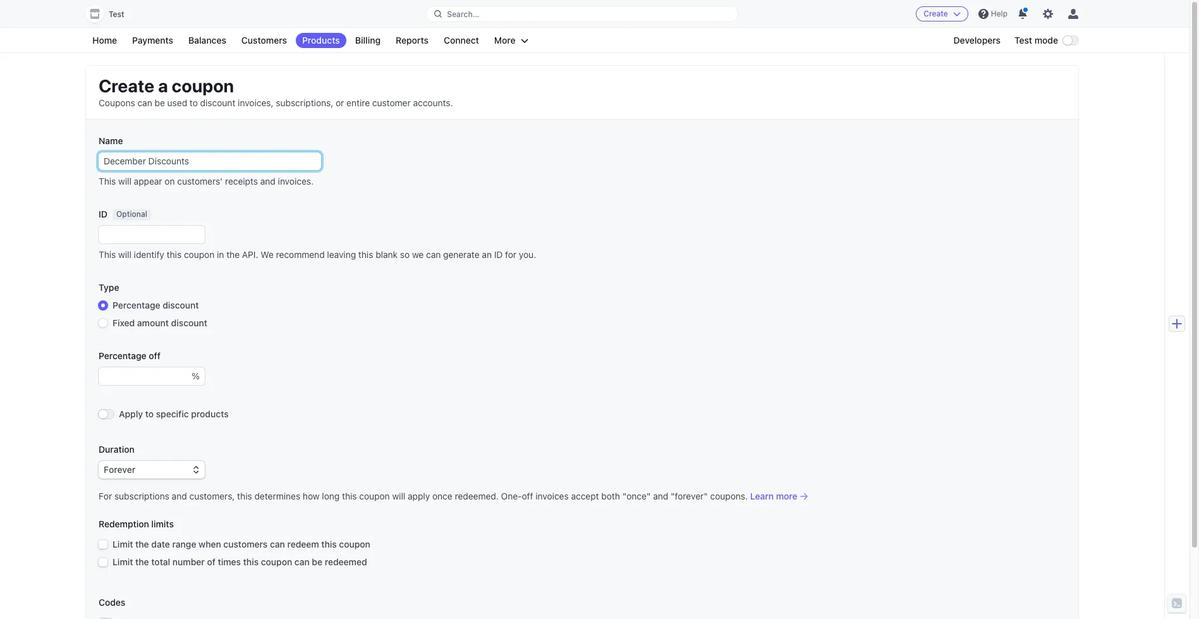 Task type: vqa. For each thing, say whether or not it's contained in the screenshot.
Info icon
no



Task type: describe. For each thing, give the bounding box(es) containing it.
will for identify
[[118, 249, 131, 260]]

amount
[[137, 317, 169, 328]]

% button
[[192, 367, 205, 385]]

api.
[[242, 249, 258, 260]]

fixed
[[113, 317, 135, 328]]

so
[[400, 249, 410, 260]]

customers link
[[235, 33, 293, 48]]

create button
[[916, 6, 969, 22]]

0 horizontal spatial id
[[99, 209, 108, 219]]

customers
[[242, 35, 287, 46]]

test for test
[[109, 9, 124, 19]]

balances
[[189, 35, 226, 46]]

1 horizontal spatial and
[[260, 176, 276, 187]]

create for create a coupon coupons can be used to discount invoices, subscriptions, or entire customer accounts.
[[99, 75, 154, 96]]

%
[[192, 371, 200, 381]]

limit for limit the date range when customers can redeem this coupon
[[113, 539, 133, 550]]

1 vertical spatial id
[[494, 249, 503, 260]]

this will appear on customers' receipts and invoices.
[[99, 176, 314, 187]]

invoices
[[536, 491, 569, 501]]

Search… search field
[[427, 6, 738, 22]]

limits
[[151, 519, 174, 529]]

"once"
[[623, 491, 651, 501]]

invoices.
[[278, 176, 314, 187]]

name
[[99, 135, 123, 146]]

subscriptions,
[[276, 97, 333, 108]]

percentage for percentage discount
[[113, 300, 160, 311]]

when
[[199, 539, 221, 550]]

generate
[[443, 249, 480, 260]]

coupon down redeem
[[261, 557, 292, 567]]

apply
[[408, 491, 430, 501]]

coupons
[[99, 97, 135, 108]]

entire
[[347, 97, 370, 108]]

products
[[191, 409, 229, 419]]

invoices,
[[238, 97, 274, 108]]

billing
[[355, 35, 381, 46]]

redeemed
[[325, 557, 367, 567]]

one-
[[501, 491, 522, 501]]

date
[[151, 539, 170, 550]]

codes
[[99, 597, 125, 608]]

will for appear
[[118, 176, 131, 187]]

products
[[302, 35, 340, 46]]

limit the total number of times this coupon can be redeemed
[[113, 557, 367, 567]]

this down "customers"
[[243, 557, 259, 567]]

discount inside 'create a coupon coupons can be used to discount invoices, subscriptions, or entire customer accounts.'
[[200, 97, 236, 108]]

we
[[261, 249, 274, 260]]

to inside 'create a coupon coupons can be used to discount invoices, subscriptions, or entire customer accounts.'
[[190, 97, 198, 108]]

this will identify this coupon in the api. we recommend leaving this blank so we can generate an id for you.
[[99, 249, 536, 260]]

2 vertical spatial will
[[392, 491, 406, 501]]

learn
[[751, 491, 774, 501]]

billing link
[[349, 33, 387, 48]]

2 horizontal spatial and
[[653, 491, 669, 501]]

both
[[602, 491, 620, 501]]

subscriptions
[[114, 491, 169, 501]]

search…
[[447, 9, 479, 19]]

redeemed.
[[455, 491, 499, 501]]

fixed amount discount
[[113, 317, 207, 328]]

more
[[776, 491, 798, 501]]

customer
[[372, 97, 411, 108]]

redemption
[[99, 519, 149, 529]]

specific
[[156, 409, 189, 419]]

0 horizontal spatial to
[[145, 409, 154, 419]]

payments
[[132, 35, 173, 46]]

used
[[167, 97, 187, 108]]

accept
[[571, 491, 599, 501]]

times
[[218, 557, 241, 567]]

0 horizontal spatial and
[[172, 491, 187, 501]]

be inside 'create a coupon coupons can be used to discount invoices, subscriptions, or entire customer accounts.'
[[155, 97, 165, 108]]

redeem
[[287, 539, 319, 550]]

a
[[158, 75, 168, 96]]

an
[[482, 249, 492, 260]]

"forever"
[[671, 491, 708, 501]]

ID text field
[[99, 226, 205, 243]]

identify
[[134, 249, 164, 260]]

total
[[151, 557, 170, 567]]

create a coupon coupons can be used to discount invoices, subscriptions, or entire customer accounts.
[[99, 75, 453, 108]]

the for number
[[135, 557, 149, 567]]

help button
[[974, 4, 1013, 24]]

connect link
[[438, 33, 486, 48]]

notifications image
[[1018, 9, 1028, 19]]

how
[[303, 491, 320, 501]]

you.
[[519, 249, 536, 260]]

Search… text field
[[427, 6, 738, 22]]

Name text field
[[99, 152, 321, 170]]

optional
[[116, 210, 147, 219]]

this right identify
[[167, 249, 182, 260]]

limit for limit the total number of times this coupon can be redeemed
[[113, 557, 133, 567]]

learn more
[[751, 491, 798, 501]]

payments link
[[126, 33, 180, 48]]

coupon up redeemed
[[339, 539, 371, 550]]

customers,
[[189, 491, 235, 501]]



Task type: locate. For each thing, give the bounding box(es) containing it.
can right "coupons"
[[138, 97, 152, 108]]

0 vertical spatial id
[[99, 209, 108, 219]]

1 vertical spatial to
[[145, 409, 154, 419]]

1 horizontal spatial be
[[312, 557, 323, 567]]

0 vertical spatial limit
[[113, 539, 133, 550]]

id right an
[[494, 249, 503, 260]]

0 vertical spatial create
[[924, 9, 948, 18]]

the left total
[[135, 557, 149, 567]]

customers'
[[177, 176, 223, 187]]

or
[[336, 97, 344, 108]]

developers link
[[948, 33, 1007, 48]]

duration
[[99, 444, 135, 455]]

be down redeem
[[312, 557, 323, 567]]

reports
[[396, 35, 429, 46]]

create inside button
[[924, 9, 948, 18]]

this right long
[[342, 491, 357, 501]]

more button
[[488, 33, 535, 48]]

discount left invoices,
[[200, 97, 236, 108]]

to right apply at the left
[[145, 409, 154, 419]]

percentage off
[[99, 350, 161, 361]]

create for create
[[924, 9, 948, 18]]

1 vertical spatial will
[[118, 249, 131, 260]]

this up "type"
[[99, 249, 116, 260]]

this
[[99, 176, 116, 187], [99, 249, 116, 260]]

customers
[[224, 539, 268, 550]]

1 horizontal spatial id
[[494, 249, 503, 260]]

off left invoices
[[522, 491, 533, 501]]

will left identify
[[118, 249, 131, 260]]

for
[[505, 249, 517, 260]]

0 horizontal spatial test
[[109, 9, 124, 19]]

for
[[99, 491, 112, 501]]

1 limit from the top
[[113, 539, 133, 550]]

accounts.
[[413, 97, 453, 108]]

will left apply
[[392, 491, 406, 501]]

this down name
[[99, 176, 116, 187]]

developers
[[954, 35, 1001, 46]]

test up home
[[109, 9, 124, 19]]

connect
[[444, 35, 479, 46]]

0 horizontal spatial be
[[155, 97, 165, 108]]

the left date
[[135, 539, 149, 550]]

in
[[217, 249, 224, 260]]

this left blank
[[359, 249, 373, 260]]

to right used
[[190, 97, 198, 108]]

apply
[[119, 409, 143, 419]]

0 horizontal spatial off
[[149, 350, 161, 361]]

create inside 'create a coupon coupons can be used to discount invoices, subscriptions, or entire customer accounts.'
[[99, 75, 154, 96]]

be down "a"
[[155, 97, 165, 108]]

2 this from the top
[[99, 249, 116, 260]]

0 vertical spatial be
[[155, 97, 165, 108]]

1 horizontal spatial off
[[522, 491, 533, 501]]

the for range
[[135, 539, 149, 550]]

coupon right long
[[359, 491, 390, 501]]

coupon left in
[[184, 249, 215, 260]]

we
[[412, 249, 424, 260]]

on
[[165, 176, 175, 187]]

appear
[[134, 176, 162, 187]]

leaving
[[327, 249, 356, 260]]

1 vertical spatial percentage
[[99, 350, 146, 361]]

mode
[[1035, 35, 1059, 46]]

coupons.
[[711, 491, 748, 501]]

limit
[[113, 539, 133, 550], [113, 557, 133, 567]]

test for test mode
[[1015, 35, 1033, 46]]

home
[[92, 35, 117, 46]]

home link
[[86, 33, 123, 48]]

2 vertical spatial discount
[[171, 317, 207, 328]]

receipts
[[225, 176, 258, 187]]

2 vertical spatial the
[[135, 557, 149, 567]]

0 horizontal spatial create
[[99, 75, 154, 96]]

and up limits
[[172, 491, 187, 501]]

this for this will appear on customers' receipts and invoices.
[[99, 176, 116, 187]]

blank
[[376, 249, 398, 260]]

test inside button
[[109, 9, 124, 19]]

the right in
[[227, 249, 240, 260]]

apply to specific products
[[119, 409, 229, 419]]

create up "coupons"
[[99, 75, 154, 96]]

percentage for percentage off
[[99, 350, 146, 361]]

1 vertical spatial test
[[1015, 35, 1033, 46]]

off down amount
[[149, 350, 161, 361]]

None text field
[[99, 367, 192, 385]]

id left optional
[[99, 209, 108, 219]]

range
[[172, 539, 196, 550]]

long
[[322, 491, 340, 501]]

determines
[[255, 491, 300, 501]]

percentage down fixed
[[99, 350, 146, 361]]

once
[[433, 491, 453, 501]]

1 vertical spatial discount
[[163, 300, 199, 311]]

test
[[109, 9, 124, 19], [1015, 35, 1033, 46]]

percentage
[[113, 300, 160, 311], [99, 350, 146, 361]]

and right "receipts"
[[260, 176, 276, 187]]

1 horizontal spatial create
[[924, 9, 948, 18]]

can inside 'create a coupon coupons can be used to discount invoices, subscriptions, or entire customer accounts.'
[[138, 97, 152, 108]]

create
[[924, 9, 948, 18], [99, 75, 154, 96]]

the
[[227, 249, 240, 260], [135, 539, 149, 550], [135, 557, 149, 567]]

recommend
[[276, 249, 325, 260]]

1 horizontal spatial test
[[1015, 35, 1033, 46]]

and right "once"
[[653, 491, 669, 501]]

0 vertical spatial discount
[[200, 97, 236, 108]]

0 vertical spatial percentage
[[113, 300, 160, 311]]

can down redeem
[[295, 557, 310, 567]]

can right we
[[426, 249, 441, 260]]

id
[[99, 209, 108, 219], [494, 249, 503, 260]]

products link
[[296, 33, 346, 48]]

discount up fixed amount discount
[[163, 300, 199, 311]]

1 horizontal spatial to
[[190, 97, 198, 108]]

reports link
[[390, 33, 435, 48]]

number
[[173, 557, 205, 567]]

1 vertical spatial be
[[312, 557, 323, 567]]

this
[[167, 249, 182, 260], [359, 249, 373, 260], [237, 491, 252, 501], [342, 491, 357, 501], [321, 539, 337, 550], [243, 557, 259, 567]]

more
[[494, 35, 516, 46]]

to
[[190, 97, 198, 108], [145, 409, 154, 419]]

off
[[149, 350, 161, 361], [522, 491, 533, 501]]

percentage up fixed
[[113, 300, 160, 311]]

will left appear
[[118, 176, 131, 187]]

0 vertical spatial this
[[99, 176, 116, 187]]

coupon up used
[[172, 75, 234, 96]]

redemption limits
[[99, 519, 174, 529]]

test left mode
[[1015, 35, 1033, 46]]

1 vertical spatial create
[[99, 75, 154, 96]]

discount right amount
[[171, 317, 207, 328]]

help
[[991, 9, 1008, 18]]

1 vertical spatial the
[[135, 539, 149, 550]]

coupon
[[172, 75, 234, 96], [184, 249, 215, 260], [359, 491, 390, 501], [339, 539, 371, 550], [261, 557, 292, 567]]

coupon inside 'create a coupon coupons can be used to discount invoices, subscriptions, or entire customer accounts.'
[[172, 75, 234, 96]]

this up redeemed
[[321, 539, 337, 550]]

percentage discount
[[113, 300, 199, 311]]

1 this from the top
[[99, 176, 116, 187]]

1 vertical spatial this
[[99, 249, 116, 260]]

create up developers link on the right of page
[[924, 9, 948, 18]]

can left redeem
[[270, 539, 285, 550]]

test button
[[86, 5, 137, 23]]

type
[[99, 282, 119, 293]]

can
[[138, 97, 152, 108], [426, 249, 441, 260], [270, 539, 285, 550], [295, 557, 310, 567]]

be
[[155, 97, 165, 108], [312, 557, 323, 567]]

1 vertical spatial limit
[[113, 557, 133, 567]]

0 vertical spatial will
[[118, 176, 131, 187]]

1 vertical spatial off
[[522, 491, 533, 501]]

0 vertical spatial the
[[227, 249, 240, 260]]

learn more link
[[751, 490, 808, 503]]

limit the date range when customers can redeem this coupon
[[113, 539, 371, 550]]

of
[[207, 557, 216, 567]]

this right customers,
[[237, 491, 252, 501]]

0 vertical spatial test
[[109, 9, 124, 19]]

0 vertical spatial off
[[149, 350, 161, 361]]

for subscriptions and customers, this determines how long this coupon will apply once redeemed. one-off invoices accept both "once" and "forever" coupons.
[[99, 491, 748, 501]]

0 vertical spatial to
[[190, 97, 198, 108]]

this for this will identify this coupon in the api. we recommend leaving this blank so we can generate an id for you.
[[99, 249, 116, 260]]

2 limit from the top
[[113, 557, 133, 567]]



